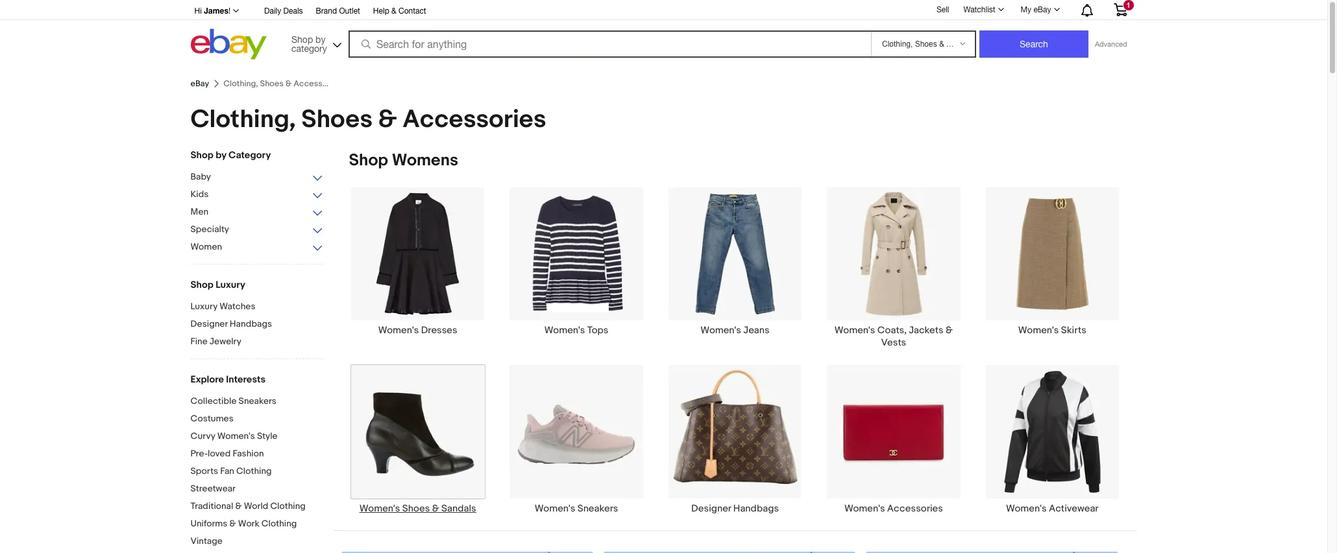 Task type: locate. For each thing, give the bounding box(es) containing it.
vintage link
[[191, 536, 324, 549]]

0 horizontal spatial designer handbags link
[[191, 319, 324, 331]]

1 horizontal spatial handbags
[[733, 503, 779, 515]]

ebay
[[1034, 5, 1051, 14], [191, 79, 209, 89]]

0 vertical spatial shoes
[[301, 105, 373, 135]]

coats,
[[878, 325, 907, 337]]

1 vertical spatial designer
[[691, 503, 731, 515]]

shoes for clothing,
[[301, 105, 373, 135]]

1 vertical spatial accessories
[[887, 503, 943, 515]]

women's coats, jackets & vests link
[[815, 187, 973, 349]]

1 vertical spatial handbags
[[733, 503, 779, 515]]

shop down clothing, shoes & accessories on the top left of page
[[349, 151, 388, 171]]

0 horizontal spatial designer
[[191, 319, 228, 330]]

ebay right my
[[1034, 5, 1051, 14]]

clothing right the world
[[270, 501, 306, 512]]

sell link
[[931, 5, 955, 14]]

style
[[257, 431, 278, 442]]

!
[[228, 6, 230, 16]]

designer handbags
[[691, 503, 779, 515]]

shop up baby
[[191, 149, 213, 162]]

& right help
[[392, 6, 396, 16]]

handbags
[[230, 319, 272, 330], [733, 503, 779, 515]]

shoes inside list
[[402, 503, 430, 515]]

streetwear
[[191, 484, 236, 495]]

collectible sneakers link
[[191, 396, 324, 408]]

jackets
[[909, 325, 944, 337]]

& inside women's coats, jackets & vests
[[946, 325, 953, 337]]

curvy women's style link
[[191, 431, 324, 443]]

vintage
[[191, 536, 223, 547]]

hi james !
[[194, 6, 230, 16]]

fashion
[[233, 449, 264, 460]]

costumes link
[[191, 414, 324, 426]]

0 horizontal spatial shoes
[[301, 105, 373, 135]]

& right the jackets
[[946, 325, 953, 337]]

women's inside collectible sneakers costumes curvy women's style pre-loved fashion sports fan clothing streetwear traditional & world clothing uniforms & work clothing vintage
[[217, 431, 255, 442]]

1 vertical spatial shoes
[[402, 503, 430, 515]]

1 vertical spatial sneakers
[[578, 503, 618, 515]]

watches
[[220, 301, 255, 312]]

daily deals
[[264, 6, 303, 16]]

1 horizontal spatial by
[[316, 34, 325, 44]]

None text field
[[341, 552, 593, 554]]

by inside shop by category
[[316, 34, 325, 44]]

fine
[[191, 336, 208, 347]]

1 horizontal spatial designer handbags link
[[656, 365, 815, 515]]

clothing,
[[191, 105, 296, 135]]

shop inside 'main content'
[[349, 151, 388, 171]]

activewear
[[1049, 503, 1099, 515]]

women's shoes & sandals link
[[339, 365, 497, 515]]

0 vertical spatial by
[[316, 34, 325, 44]]

1 horizontal spatial shoes
[[402, 503, 430, 515]]

my ebay link
[[1014, 2, 1066, 18]]

deals
[[283, 6, 303, 16]]

streetwear link
[[191, 484, 324, 496]]

shoes
[[301, 105, 373, 135], [402, 503, 430, 515]]

list
[[333, 187, 1137, 531]]

advanced link
[[1089, 31, 1134, 57]]

help & contact
[[373, 6, 426, 16]]

women's for women's skirts
[[1018, 325, 1059, 337]]

explore
[[191, 374, 224, 386]]

fan
[[220, 466, 234, 477]]

clothing down 'traditional & world clothing' link
[[262, 519, 297, 530]]

daily deals link
[[264, 5, 303, 19]]

sneakers
[[239, 396, 276, 407], [578, 503, 618, 515]]

0 vertical spatial clothing
[[236, 466, 272, 477]]

None submit
[[980, 31, 1089, 58]]

0 horizontal spatial accessories
[[403, 105, 546, 135]]

pre-
[[191, 449, 208, 460]]

1 horizontal spatial accessories
[[887, 503, 943, 515]]

0 horizontal spatial ebay
[[191, 79, 209, 89]]

0 horizontal spatial handbags
[[230, 319, 272, 330]]

shop down deals at the left of the page
[[291, 34, 313, 44]]

women
[[191, 241, 222, 253]]

accessories inside 'shop womens' 'main content'
[[887, 503, 943, 515]]

shop by category banner
[[187, 0, 1137, 63]]

accessories
[[403, 105, 546, 135], [887, 503, 943, 515]]

men button
[[191, 206, 324, 219]]

none submit inside the shop by category banner
[[980, 31, 1089, 58]]

0 vertical spatial designer handbags link
[[191, 319, 324, 331]]

explore interests
[[191, 374, 266, 386]]

luxury up watches
[[216, 279, 245, 291]]

0 horizontal spatial sneakers
[[239, 396, 276, 407]]

0 vertical spatial designer
[[191, 319, 228, 330]]

None text field
[[604, 552, 856, 554], [866, 552, 1118, 554], [604, 552, 856, 554]]

womens
[[392, 151, 458, 171]]

interests
[[226, 374, 266, 386]]

shop luxury
[[191, 279, 245, 291]]

specialty button
[[191, 224, 324, 236]]

designer inside luxury watches designer handbags fine jewelry
[[191, 319, 228, 330]]

designer
[[191, 319, 228, 330], [691, 503, 731, 515]]

by
[[316, 34, 325, 44], [216, 149, 226, 162]]

luxury inside luxury watches designer handbags fine jewelry
[[191, 301, 217, 312]]

0 horizontal spatial by
[[216, 149, 226, 162]]

0 vertical spatial handbags
[[230, 319, 272, 330]]

1 vertical spatial by
[[216, 149, 226, 162]]

brand outlet link
[[316, 5, 360, 19]]

sneakers inside collectible sneakers costumes curvy women's style pre-loved fashion sports fan clothing streetwear traditional & world clothing uniforms & work clothing vintage
[[239, 396, 276, 407]]

account navigation
[[187, 0, 1137, 20]]

0 vertical spatial sneakers
[[239, 396, 276, 407]]

shop for shop womens
[[349, 151, 388, 171]]

women's for women's jeans
[[701, 325, 741, 337]]

uniforms & work clothing link
[[191, 519, 324, 531]]

by left "category"
[[216, 149, 226, 162]]

jeans
[[743, 325, 770, 337]]

shop inside shop by category
[[291, 34, 313, 44]]

0 vertical spatial ebay
[[1034, 5, 1051, 14]]

1 horizontal spatial designer
[[691, 503, 731, 515]]

&
[[392, 6, 396, 16], [378, 105, 397, 135], [946, 325, 953, 337], [235, 501, 242, 512], [432, 503, 439, 515], [229, 519, 236, 530]]

1 horizontal spatial ebay
[[1034, 5, 1051, 14]]

shop by category
[[191, 149, 271, 162]]

shop
[[291, 34, 313, 44], [191, 149, 213, 162], [349, 151, 388, 171], [191, 279, 213, 291]]

handbags inside luxury watches designer handbags fine jewelry
[[230, 319, 272, 330]]

1 horizontal spatial sneakers
[[578, 503, 618, 515]]

1 vertical spatial luxury
[[191, 301, 217, 312]]

clothing down pre-loved fashion 'link'
[[236, 466, 272, 477]]

clothing
[[236, 466, 272, 477], [270, 501, 306, 512], [262, 519, 297, 530]]

brand
[[316, 6, 337, 16]]

women's for women's coats, jackets & vests
[[835, 325, 875, 337]]

women's jeans link
[[656, 187, 815, 337]]

women's coats, jackets & vests
[[835, 325, 953, 349]]

shop womens
[[349, 151, 458, 171]]

luxury down shop luxury in the bottom left of the page
[[191, 301, 217, 312]]

sneakers inside 'shop womens' 'main content'
[[578, 503, 618, 515]]

women's inside women's coats, jackets & vests
[[835, 325, 875, 337]]

ebay up "clothing,"
[[191, 79, 209, 89]]

handbags inside 'shop womens' 'main content'
[[733, 503, 779, 515]]

women's sneakers link
[[497, 365, 656, 515]]

sports
[[191, 466, 218, 477]]

outlet
[[339, 6, 360, 16]]

loved
[[208, 449, 231, 460]]

shop down women
[[191, 279, 213, 291]]

1 vertical spatial clothing
[[270, 501, 306, 512]]

by down the brand
[[316, 34, 325, 44]]

1 vertical spatial designer handbags link
[[656, 365, 815, 515]]

shop by category
[[291, 34, 327, 54]]

ebay inside account 'navigation'
[[1034, 5, 1051, 14]]

hi
[[194, 6, 202, 16]]

list containing women's dresses
[[333, 187, 1137, 531]]

tops
[[587, 325, 609, 337]]

women's sneakers
[[535, 503, 618, 515]]



Task type: describe. For each thing, give the bounding box(es) containing it.
brand outlet
[[316, 6, 360, 16]]

women's for women's tops
[[545, 325, 585, 337]]

traditional
[[191, 501, 233, 512]]

skirts
[[1061, 325, 1087, 337]]

kids button
[[191, 189, 324, 201]]

help & contact link
[[373, 5, 426, 19]]

women's for women's activewear
[[1006, 503, 1047, 515]]

kids
[[191, 189, 209, 200]]

ebay link
[[191, 79, 209, 89]]

& left the world
[[235, 501, 242, 512]]

fine jewelry link
[[191, 336, 324, 349]]

sandals
[[441, 503, 476, 515]]

traditional & world clothing link
[[191, 501, 324, 514]]

baby kids men specialty women
[[191, 171, 229, 253]]

luxury watches link
[[191, 301, 324, 314]]

costumes
[[191, 414, 234, 425]]

women's for women's accessories
[[845, 503, 885, 515]]

women's activewear link
[[973, 365, 1132, 515]]

women's shoes & sandals
[[360, 503, 476, 515]]

women's for women's dresses
[[378, 325, 419, 337]]

pre-loved fashion link
[[191, 449, 324, 461]]

work
[[238, 519, 260, 530]]

women's dresses
[[378, 325, 457, 337]]

shop womens main content
[[333, 151, 1137, 554]]

baby
[[191, 171, 211, 182]]

curvy
[[191, 431, 215, 442]]

& left sandals
[[432, 503, 439, 515]]

jewelry
[[210, 336, 241, 347]]

Search for anything text field
[[351, 32, 869, 56]]

shop by category button
[[286, 29, 344, 57]]

luxury watches designer handbags fine jewelry
[[191, 301, 272, 347]]

james
[[204, 6, 228, 16]]

advanced
[[1095, 40, 1127, 48]]

1 vertical spatial ebay
[[191, 79, 209, 89]]

my
[[1021, 5, 1032, 14]]

watchlist
[[964, 5, 996, 14]]

by for category
[[316, 34, 325, 44]]

uniforms
[[191, 519, 227, 530]]

women's for women's sneakers
[[535, 503, 575, 515]]

by for category
[[216, 149, 226, 162]]

world
[[244, 501, 268, 512]]

2 vertical spatial clothing
[[262, 519, 297, 530]]

vests
[[881, 337, 906, 349]]

designer inside list
[[691, 503, 731, 515]]

my ebay
[[1021, 5, 1051, 14]]

women's activewear
[[1006, 503, 1099, 515]]

sneakers for women's
[[578, 503, 618, 515]]

sneakers for collectible
[[239, 396, 276, 407]]

none text field gifts for him
[[866, 552, 1118, 554]]

daily
[[264, 6, 281, 16]]

men
[[191, 206, 208, 217]]

shoes for women's
[[402, 503, 430, 515]]

collectible
[[191, 396, 237, 407]]

& left work
[[229, 519, 236, 530]]

contact
[[399, 6, 426, 16]]

none text field inside 'shop womens' 'main content'
[[341, 552, 593, 554]]

watchlist link
[[957, 2, 1010, 18]]

specialty
[[191, 224, 229, 235]]

shop for shop by category
[[291, 34, 313, 44]]

1 link
[[1106, 0, 1135, 19]]

& up shop womens
[[378, 105, 397, 135]]

category
[[291, 43, 327, 54]]

collectible sneakers costumes curvy women's style pre-loved fashion sports fan clothing streetwear traditional & world clothing uniforms & work clothing vintage
[[191, 396, 306, 547]]

sports fan clothing link
[[191, 466, 324, 478]]

women's dresses link
[[339, 187, 497, 337]]

0 vertical spatial accessories
[[403, 105, 546, 135]]

1
[[1127, 1, 1131, 9]]

gifts for him image
[[866, 552, 1118, 554]]

shop for shop luxury
[[191, 279, 213, 291]]

help
[[373, 6, 389, 16]]

clothing, shoes & accessories
[[191, 105, 546, 135]]

sell
[[937, 5, 949, 14]]

shop for shop by category
[[191, 149, 213, 162]]

women's accessories
[[845, 503, 943, 515]]

women's tops link
[[497, 187, 656, 337]]

women's accessories link
[[815, 365, 973, 515]]

women's for women's shoes & sandals
[[360, 503, 400, 515]]

women's jeans
[[701, 325, 770, 337]]

women's skirts
[[1018, 325, 1087, 337]]

category
[[228, 149, 271, 162]]

0 vertical spatial luxury
[[216, 279, 245, 291]]

dresses
[[421, 325, 457, 337]]

baby button
[[191, 171, 324, 184]]

& inside "link"
[[392, 6, 396, 16]]

women's skirts link
[[973, 187, 1132, 337]]

women's tops
[[545, 325, 609, 337]]



Task type: vqa. For each thing, say whether or not it's contained in the screenshot.
first Ultra
no



